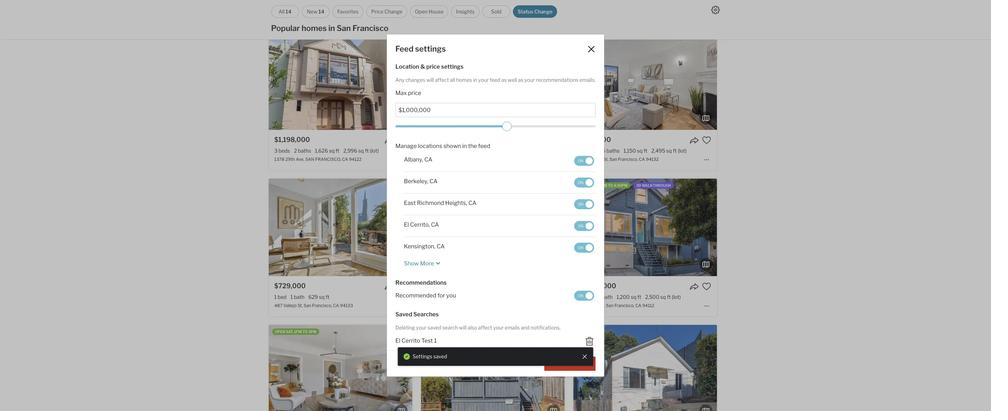 Task type: locate. For each thing, give the bounding box(es) containing it.
0 vertical spatial 4 beds
[[427, 1, 443, 7]]

1 bath up vallejo
[[291, 294, 305, 300]]

saved searches
[[395, 311, 439, 318]]

0 horizontal spatial open
[[275, 330, 285, 334]]

san down 629
[[304, 303, 311, 309]]

francisco, down 3,355 sq ft
[[475, 157, 495, 162]]

4 up open house
[[427, 1, 430, 7]]

1 vertical spatial 4 beds
[[427, 148, 443, 154]]

29th
[[285, 157, 295, 162]]

2 vertical spatial in
[[462, 143, 467, 149]]

change right status
[[534, 9, 553, 15]]

ft for 2,500 sq ft (lot)
[[667, 294, 671, 300]]

sq right 629
[[319, 294, 325, 300]]

show more link
[[404, 257, 443, 268]]

0 horizontal spatial price
[[408, 90, 421, 96]]

to right 2pm
[[608, 183, 613, 188]]

beds up all 14
[[279, 1, 290, 7]]

3 photo of 230 22nd ave, san francisco, ca 94121 image from the left
[[412, 325, 556, 411]]

94127
[[503, 157, 515, 162]]

san down 3,355
[[466, 157, 474, 162]]

favorite button image
[[702, 136, 712, 145], [702, 282, 712, 291]]

in left the
[[462, 143, 467, 149]]

1,200
[[617, 294, 630, 300]]

to for 3pm
[[303, 330, 308, 334]]

3 for 1,150 sq ft
[[579, 148, 583, 154]]

2 photo of 230 22nd ave, san francisco, ca 94121 image from the left
[[269, 325, 412, 411]]

94132
[[646, 157, 659, 162]]

el for el cerrito test 1
[[395, 338, 400, 344]]

ft for 2,495 sq ft (lot)
[[673, 148, 677, 154]]

2,996
[[343, 148, 357, 154]]

notifications.
[[531, 325, 561, 331]]

ft right the 2,996
[[365, 148, 369, 154]]

0 vertical spatial settings
[[415, 44, 446, 53]]

1 photo of 220 dublin st, san francisco, ca 94112 image from the left
[[430, 325, 574, 411]]

0 horizontal spatial el
[[395, 338, 400, 344]]

sq for 3,355
[[483, 148, 488, 154]]

1 horizontal spatial to
[[608, 183, 613, 188]]

2 photo of 732 shields st, san francisco, ca 94132 image from the left
[[574, 32, 717, 130]]

ca right heights,
[[469, 200, 477, 206]]

3,297
[[343, 1, 357, 7]]

2 4 from the top
[[427, 148, 430, 154]]

sq right "2,282"
[[482, 1, 488, 7]]

price change
[[371, 9, 403, 15]]

1 horizontal spatial in
[[462, 143, 467, 149]]

2 photo of 25 lisbon st, san francisco, ca 94112 image from the left
[[574, 179, 717, 276]]

your
[[478, 77, 489, 83], [525, 77, 535, 83], [416, 325, 427, 331], [493, 325, 504, 331]]

feed
[[490, 77, 500, 83], [478, 143, 490, 149]]

option group
[[271, 5, 557, 18]]

baths for 1,427 sq ft
[[298, 1, 311, 7]]

saved
[[395, 311, 412, 318]]

0 horizontal spatial 1 bath
[[291, 294, 305, 300]]

photo of 1378 29th ave, san francisco, ca 94122 image
[[125, 32, 269, 130], [269, 32, 412, 130], [412, 32, 556, 130]]

3 baths
[[447, 1, 464, 7], [447, 148, 464, 154]]

0 vertical spatial in
[[328, 24, 335, 33]]

(lot) right the 2,996
[[370, 148, 379, 154]]

settings saved section
[[398, 348, 593, 366]]

3 baths up palmos
[[447, 148, 464, 154]]

1 horizontal spatial el
[[404, 221, 409, 228]]

done
[[563, 361, 577, 367]]

photo of 487 vallejo st, san francisco, ca 94133 image
[[125, 179, 269, 276], [269, 179, 412, 276], [412, 179, 556, 276]]

baths
[[298, 1, 311, 7], [451, 1, 464, 7], [298, 148, 311, 154], [451, 148, 464, 154], [607, 148, 620, 154], [455, 294, 468, 300]]

3 4 from the top
[[427, 294, 430, 300]]

ft for 1,626 sq ft
[[336, 148, 340, 154]]

1 change from the left
[[385, 9, 403, 15]]

2 up ave,
[[294, 148, 297, 154]]

0 vertical spatial favorite button image
[[702, 136, 712, 145]]

1 horizontal spatial bath
[[602, 294, 613, 300]]

2 favorite button checkbox from the left
[[702, 282, 712, 291]]

1 vertical spatial affect
[[478, 325, 492, 331]]

search
[[442, 325, 458, 331]]

1 vertical spatial favorite button image
[[397, 282, 407, 291]]

show
[[404, 260, 419, 267]]

3 photo of 1378 29th ave, san francisco, ca 94122 image from the left
[[412, 32, 556, 130]]

0 horizontal spatial favorite button checkbox
[[397, 136, 407, 145]]

3 baths for 2,282 sq ft
[[447, 1, 464, 7]]

popular homes in san francisco
[[271, 24, 389, 33]]

1,626 sq ft
[[315, 148, 340, 154]]

the
[[468, 143, 477, 149]]

dr, right bridgeview
[[459, 10, 464, 16]]

1 4 from the top
[[427, 1, 430, 7]]

2 change from the left
[[534, 9, 553, 15]]

baths up new
[[298, 1, 311, 7]]

1 3 baths from the top
[[447, 1, 464, 7]]

0 horizontal spatial 3d
[[428, 183, 433, 188]]

2 bath from the left
[[602, 294, 613, 300]]

0 vertical spatial affect
[[435, 77, 449, 83]]

2 baths up new
[[294, 1, 311, 7]]

1 4 beds from the top
[[427, 1, 443, 7]]

homes down 630 panorama dr, san francisco, ca 94131
[[302, 24, 327, 33]]

1 vertical spatial favorite button image
[[702, 282, 712, 291]]

san for 487 vallejo st, san francisco, ca 94133
[[304, 303, 311, 309]]

favorite button checkbox for $1,198,000
[[397, 136, 407, 145]]

san for 732 shields st, san francisco, ca 94132
[[610, 157, 617, 162]]

1,427
[[315, 1, 328, 7]]

favorite button image for $1,095,000
[[702, 282, 712, 291]]

2 horizontal spatial in
[[473, 77, 477, 83]]

francisco, down 2,282 sq ft
[[474, 10, 494, 16]]

francisco,
[[320, 10, 340, 16], [474, 10, 494, 16], [475, 157, 495, 162], [618, 157, 638, 162], [312, 303, 332, 309], [615, 303, 635, 309]]

657 los palmos dr, san francisco, ca 94127
[[427, 157, 515, 162]]

favorite button image for $729,000
[[397, 282, 407, 291]]

beds up 732
[[584, 148, 595, 154]]

ft for 3,297 sq ft (lot)
[[364, 1, 368, 7]]

to
[[608, 183, 613, 188], [303, 330, 308, 334]]

popular
[[271, 24, 300, 33]]

san
[[311, 10, 319, 16], [465, 10, 473, 16], [337, 24, 351, 33], [466, 157, 474, 162], [610, 157, 617, 162], [304, 303, 311, 309], [606, 303, 614, 309]]

photo of 220 dublin st, san francisco, ca 94112 image
[[430, 325, 574, 411], [574, 325, 717, 411], [717, 325, 861, 411]]

2 up the 'panorama'
[[294, 1, 297, 7]]

0 vertical spatial 3 baths
[[447, 1, 464, 7]]

3 baths up bridgeview
[[447, 1, 464, 7]]

beds for 1,200 sq ft
[[583, 294, 595, 300]]

3pm
[[308, 330, 316, 334]]

4 beds left the 3.5
[[427, 294, 443, 300]]

photo of 9 powhattan ave, san francisco, ca 94110 image
[[278, 325, 421, 411], [421, 325, 565, 411], [565, 325, 708, 411]]

0 vertical spatial homes
[[302, 24, 327, 33]]

sat, left 2pm
[[591, 183, 599, 188]]

ft right 2,495
[[673, 148, 677, 154]]

1 vertical spatial homes
[[456, 77, 472, 83]]

1.5 baths
[[599, 148, 620, 154]]

0 vertical spatial open
[[580, 183, 590, 188]]

1 vertical spatial 3 baths
[[447, 148, 464, 154]]

cerrito,
[[410, 221, 430, 228]]

0 vertical spatial 4
[[427, 1, 430, 7]]

2 vertical spatial 4 beds
[[427, 294, 443, 300]]

94131
[[348, 10, 360, 16]]

0 horizontal spatial walkthrough
[[433, 183, 462, 188]]

1 2 baths from the top
[[294, 1, 311, 7]]

1 vertical spatial open
[[275, 330, 285, 334]]

1 horizontal spatial price
[[426, 63, 440, 70]]

0 horizontal spatial bath
[[294, 294, 305, 300]]

1 vertical spatial feed
[[478, 143, 490, 149]]

ft right 2,500 at the right bottom of page
[[667, 294, 671, 300]]

settings
[[415, 44, 446, 53], [441, 63, 464, 70]]

(lot) for $878,000
[[678, 148, 687, 154]]

beds for 1,427 sq ft
[[279, 1, 290, 7]]

94122
[[349, 157, 362, 162]]

1378
[[274, 157, 285, 162]]

1 horizontal spatial 14
[[319, 9, 324, 15]]

saved up test
[[428, 325, 441, 331]]

ca left los
[[424, 156, 433, 163]]

favorite button checkbox for $878,000
[[702, 136, 712, 145]]

baths up 732 shields st, san francisco, ca 94132
[[607, 148, 620, 154]]

14 right all
[[286, 9, 292, 15]]

bath
[[294, 294, 305, 300], [602, 294, 613, 300]]

1 vertical spatial sat,
[[286, 330, 294, 334]]

3 beds for $1,198,000
[[274, 148, 290, 154]]

favorite button image for $878,000
[[702, 136, 712, 145]]

san right "lisbon"
[[606, 303, 614, 309]]

Favorites radio
[[332, 5, 364, 18]]

14 for all 14
[[286, 9, 292, 15]]

1 favorite button image from the top
[[702, 136, 712, 145]]

2 up 25
[[579, 294, 582, 300]]

2 favorite button checkbox from the left
[[702, 136, 712, 145]]

photo of 25 lisbon st, san francisco, ca 94112 image
[[430, 179, 574, 276], [574, 179, 717, 276], [717, 179, 861, 276]]

1 vertical spatial saved
[[433, 354, 447, 360]]

sq right 2,500 at the right bottom of page
[[661, 294, 666, 300]]

max
[[395, 90, 407, 96]]

1 horizontal spatial favorite button checkbox
[[702, 282, 712, 291]]

san for 25 lisbon st, san francisco, ca 94112
[[606, 303, 614, 309]]

favorite button image up recommended
[[397, 282, 407, 291]]

1 horizontal spatial homes
[[456, 77, 472, 83]]

open left 2pm
[[580, 183, 590, 188]]

ft
[[335, 1, 339, 7], [364, 1, 368, 7], [489, 1, 493, 7], [517, 1, 521, 7], [336, 148, 340, 154], [365, 148, 369, 154], [489, 148, 493, 154], [644, 148, 648, 154], [673, 148, 677, 154], [326, 294, 329, 300], [638, 294, 641, 300], [667, 294, 671, 300]]

sat, left 1pm
[[286, 330, 294, 334]]

francisco,
[[315, 157, 341, 162]]

baths up insights
[[451, 1, 464, 7]]

settings up all
[[441, 63, 464, 70]]

francisco, down 1,200
[[615, 303, 635, 309]]

0 horizontal spatial change
[[385, 9, 403, 15]]

1 horizontal spatial change
[[534, 9, 553, 15]]

sq right 2,495
[[666, 148, 672, 154]]

2 photo of 1520 alabama st, san francisco, ca 94110 image from the left
[[421, 179, 565, 276]]

francisco, for 25 lisbon st, san francisco, ca 94112
[[615, 303, 635, 309]]

14 down 1,427
[[319, 9, 324, 15]]

2,282 sq ft
[[468, 1, 493, 7]]

sq right 1,150
[[637, 148, 643, 154]]

change for status change
[[534, 9, 553, 15]]

feed left well on the right top of page
[[490, 77, 500, 83]]

3d walkthrough up east richmond heights, ca
[[428, 183, 462, 188]]

ft up status
[[517, 1, 521, 7]]

open house
[[415, 9, 444, 15]]

san down 1.5 baths
[[610, 157, 617, 162]]

1 vertical spatial 2
[[294, 148, 297, 154]]

favorite button checkbox
[[397, 136, 407, 145], [702, 136, 712, 145]]

1 horizontal spatial favorite button checkbox
[[702, 136, 712, 145]]

4 beds for 2,282 sq ft
[[427, 1, 443, 7]]

will down location & price settings
[[426, 77, 434, 83]]

walkthrough up east richmond heights, ca
[[433, 183, 462, 188]]

sq for 629
[[319, 294, 325, 300]]

saved
[[428, 325, 441, 331], [433, 354, 447, 360]]

done button
[[545, 357, 596, 371]]

3 for 1,427 sq ft
[[274, 1, 278, 7]]

san down "2,282"
[[465, 10, 473, 16]]

sq right 3,355
[[483, 148, 488, 154]]

sq right 1,427
[[329, 1, 334, 7]]

4 beds up the 657
[[427, 148, 443, 154]]

0 vertical spatial el
[[404, 221, 409, 228]]

0 vertical spatial favorite button image
[[397, 136, 407, 145]]

ft up 94132 at the right of the page
[[644, 148, 648, 154]]

baths for 3,355 sq ft
[[451, 148, 464, 154]]

photo of 657 los palmos dr, san francisco, ca 94127 image
[[278, 32, 421, 130], [421, 32, 565, 130], [565, 32, 708, 130]]

1 horizontal spatial walkthrough
[[642, 183, 671, 188]]

san for 130 bridgeview dr, san francisco, ca 94124
[[465, 10, 473, 16]]

3d walkthrough down 94132 at the right of the page
[[636, 183, 671, 188]]

status
[[518, 9, 533, 15]]

630
[[274, 10, 283, 16]]

25 lisbon st, san francisco, ca 94112
[[579, 303, 655, 309]]

1 horizontal spatial will
[[459, 325, 467, 331]]

$1,095,000
[[579, 282, 616, 290]]

3 photo of 9 powhattan ave, san francisco, ca 94110 image from the left
[[565, 325, 708, 411]]

3d up richmond
[[428, 183, 433, 188]]

0 horizontal spatial affect
[[435, 77, 449, 83]]

3d walkthrough
[[428, 183, 462, 188], [636, 183, 671, 188]]

ft right 3,297 at the left of the page
[[364, 1, 368, 7]]

1 vertical spatial to
[[303, 330, 308, 334]]

3 beds up 732
[[579, 148, 595, 154]]

favorite button image up albany,
[[397, 136, 407, 145]]

open
[[580, 183, 590, 188], [275, 330, 285, 334]]

ft for 3,881 sq ft (lot)
[[517, 1, 521, 7]]

dr,
[[305, 10, 311, 16], [459, 10, 464, 16], [460, 157, 465, 162]]

favorite button image
[[397, 136, 407, 145], [397, 282, 407, 291]]

beds for 3,355 sq ft
[[431, 148, 443, 154]]

sq for 1,150
[[637, 148, 643, 154]]

0 vertical spatial to
[[608, 183, 613, 188]]

beds up house
[[431, 1, 443, 7]]

2 14 from the left
[[319, 9, 324, 15]]

1 favorite button checkbox from the left
[[397, 136, 407, 145]]

1 favorite button checkbox from the left
[[397, 282, 407, 291]]

3 up 630
[[274, 1, 278, 7]]

ca left the 94133
[[333, 303, 339, 309]]

2,500 sq ft (lot)
[[645, 294, 681, 300]]

&
[[421, 63, 425, 70]]

new 14
[[307, 9, 324, 15]]

sq for 1,427
[[329, 1, 334, 7]]

feed right the
[[478, 143, 490, 149]]

1 walkthrough from the left
[[433, 183, 462, 188]]

also
[[468, 325, 477, 331]]

1 horizontal spatial 1 bath
[[599, 294, 613, 300]]

3 for 1,626 sq ft
[[274, 148, 278, 154]]

baths for 1,150 sq ft
[[607, 148, 620, 154]]

Sold radio
[[483, 5, 510, 18]]

beds up los
[[431, 148, 443, 154]]

as left well on the right top of page
[[502, 77, 507, 83]]

2 favorite button image from the top
[[397, 282, 407, 291]]

2 3 baths from the top
[[447, 148, 464, 154]]

0 horizontal spatial to
[[303, 330, 308, 334]]

4 for 3,355 sq ft
[[427, 148, 430, 154]]

(lot) for $1,095,000
[[672, 294, 681, 300]]

629
[[308, 294, 318, 300]]

bridgeview
[[435, 10, 458, 16]]

price right &
[[426, 63, 440, 70]]

beds up "lisbon"
[[583, 294, 595, 300]]

1 horizontal spatial sat,
[[591, 183, 599, 188]]

3d
[[428, 183, 433, 188], [636, 183, 641, 188]]

0 vertical spatial feed
[[490, 77, 500, 83]]

1 1 bath from the left
[[291, 294, 305, 300]]

2 baths up ave,
[[294, 148, 311, 154]]

2 2 baths from the top
[[294, 148, 311, 154]]

1 vertical spatial 4
[[427, 148, 430, 154]]

0 vertical spatial 2
[[294, 1, 297, 7]]

94124
[[501, 10, 514, 16]]

recommendations
[[536, 77, 579, 83]]

1 bath from the left
[[294, 294, 305, 300]]

2 photo of 487 vallejo st, san francisco, ca 94133 image from the left
[[269, 179, 412, 276]]

2 favorite button image from the top
[[702, 282, 712, 291]]

0 horizontal spatial 14
[[286, 9, 292, 15]]

1 vertical spatial in
[[473, 77, 477, 83]]

ft up sold
[[489, 1, 493, 7]]

(lot) right 2,495
[[678, 148, 687, 154]]

francisco, for 630 panorama dr, san francisco, ca 94131
[[320, 10, 340, 16]]

4 for 2,282 sq ft
[[427, 1, 430, 7]]

0 horizontal spatial sat,
[[286, 330, 294, 334]]

2 1 bath from the left
[[599, 294, 613, 300]]

favorite button checkbox
[[397, 282, 407, 291], [702, 282, 712, 291]]

2 photo of 220 dublin st, san francisco, ca 94112 image from the left
[[574, 325, 717, 411]]

san for popular homes in san francisco
[[337, 24, 351, 33]]

ft left 2,500 at the right bottom of page
[[638, 294, 641, 300]]

ft for 2,282 sq ft
[[489, 1, 493, 7]]

0 horizontal spatial will
[[426, 77, 434, 83]]

14
[[286, 9, 292, 15], [319, 9, 324, 15]]

3d right 4:30pm
[[636, 183, 641, 188]]

3 photo of 487 vallejo st, san francisco, ca 94133 image from the left
[[412, 179, 556, 276]]

east richmond heights, ca
[[404, 200, 477, 206]]

open for open sat, 2pm to 4:30pm
[[580, 183, 590, 188]]

2 vertical spatial 4
[[427, 294, 430, 300]]

max price
[[395, 90, 421, 96]]

sq for 2,996
[[358, 148, 364, 154]]

(lot) up "price"
[[369, 1, 378, 7]]

0 horizontal spatial as
[[502, 77, 507, 83]]

st, down 1.5 baths
[[604, 157, 609, 162]]

4 up the 657
[[427, 148, 430, 154]]

1 bath down $1,095,000
[[599, 294, 613, 300]]

14 inside all option
[[286, 9, 292, 15]]

3 up 732
[[579, 148, 583, 154]]

2 for 1,427
[[294, 1, 297, 7]]

sat,
[[591, 183, 599, 188], [286, 330, 294, 334]]

1 photo of 230 22nd ave, san francisco, ca 94121 image from the left
[[125, 325, 269, 411]]

1 horizontal spatial as
[[518, 77, 523, 83]]

albany,
[[404, 156, 423, 163]]

bath up 25 lisbon st, san francisco, ca 94112
[[602, 294, 613, 300]]

1 horizontal spatial affect
[[478, 325, 492, 331]]

0 horizontal spatial favorite button checkbox
[[397, 282, 407, 291]]

ca left 94131
[[341, 10, 347, 16]]

14 inside new radio
[[319, 9, 324, 15]]

photo of 1520 alabama st, san francisco, ca 94110 image
[[278, 179, 421, 276], [421, 179, 565, 276], [565, 179, 708, 276]]

photo of 732 shields st, san francisco, ca 94132 image
[[430, 32, 574, 130], [574, 32, 717, 130], [717, 32, 861, 130]]

2 baths
[[294, 1, 311, 7], [294, 148, 311, 154]]

1 right test
[[434, 338, 437, 344]]

ft for 629 sq ft
[[326, 294, 329, 300]]

open
[[415, 9, 428, 15]]

ft right 629
[[326, 294, 329, 300]]

searches
[[413, 311, 439, 318]]

1 horizontal spatial 3d walkthrough
[[636, 183, 671, 188]]

affect right also
[[478, 325, 492, 331]]

in
[[328, 24, 335, 33], [473, 77, 477, 83], [462, 143, 467, 149]]

(lot) right 2,500 at the right bottom of page
[[672, 294, 681, 300]]

Max price input text field
[[399, 107, 593, 113]]

san down favorites
[[337, 24, 351, 33]]

ca right the cerrito, at the left of the page
[[431, 221, 439, 228]]

1 vertical spatial price
[[408, 90, 421, 96]]

st, right "lisbon"
[[600, 303, 605, 309]]

insights
[[456, 9, 475, 15]]

settings up location & price settings
[[415, 44, 446, 53]]

2
[[294, 1, 297, 7], [294, 148, 297, 154], [579, 294, 582, 300]]

2 4 beds from the top
[[427, 148, 443, 154]]

1 vertical spatial 2 baths
[[294, 148, 311, 154]]

3 photo of 1520 alabama st, san francisco, ca 94110 image from the left
[[565, 179, 708, 276]]

1 14 from the left
[[286, 9, 292, 15]]

francisco, down 1,150
[[618, 157, 638, 162]]

0 horizontal spatial 3d walkthrough
[[428, 183, 462, 188]]

4
[[427, 1, 430, 7], [427, 148, 430, 154], [427, 294, 430, 300]]

New radio
[[302, 5, 330, 18]]

3 photo of 732 shields st, san francisco, ca 94132 image from the left
[[717, 32, 861, 130]]

1 horizontal spatial 3d
[[636, 183, 641, 188]]

1 vertical spatial el
[[395, 338, 400, 344]]

beds
[[279, 1, 290, 7], [431, 1, 443, 7], [279, 148, 290, 154], [431, 148, 443, 154], [584, 148, 595, 154], [431, 294, 443, 300], [583, 294, 595, 300]]

sq for 1,626
[[329, 148, 335, 154]]

palmos
[[444, 157, 459, 162]]

94133
[[340, 303, 353, 309]]

1 vertical spatial will
[[459, 325, 467, 331]]

1 horizontal spatial open
[[580, 183, 590, 188]]

1 down $1,095,000
[[599, 294, 601, 300]]

487 vallejo st, san francisco, ca 94133
[[274, 303, 353, 309]]

1 vertical spatial settings
[[441, 63, 464, 70]]

feed
[[395, 44, 414, 53]]

0 vertical spatial 2 baths
[[294, 1, 311, 7]]

1 left bed
[[274, 294, 277, 300]]

0 vertical spatial sat,
[[591, 183, 599, 188]]

ca
[[341, 10, 347, 16], [494, 10, 500, 16], [424, 156, 433, 163], [342, 157, 348, 162], [496, 157, 502, 162], [639, 157, 645, 162], [430, 178, 438, 185], [469, 200, 477, 206], [431, 221, 439, 228], [437, 243, 445, 250], [333, 303, 339, 309], [635, 303, 641, 309]]

to right 1pm
[[303, 330, 308, 334]]

1 favorite button image from the top
[[397, 136, 407, 145]]

130 bridgeview dr, san francisco, ca 94124
[[427, 10, 514, 16]]

beds for 1,150 sq ft
[[584, 148, 595, 154]]

2 3d from the left
[[636, 183, 641, 188]]

1 photo of 732 shields st, san francisco, ca 94132 image from the left
[[430, 32, 574, 130]]

sq for 3,297
[[358, 1, 363, 7]]

photo of 230 22nd ave, san francisco, ca 94121 image
[[125, 325, 269, 411], [269, 325, 412, 411], [412, 325, 556, 411]]

manage
[[395, 143, 417, 149]]

el for el cerrito, ca
[[404, 221, 409, 228]]



Task type: describe. For each thing, give the bounding box(es) containing it.
your right well on the right top of page
[[525, 77, 535, 83]]

732 shields st, san francisco, ca 94132
[[579, 157, 659, 162]]

2pm
[[599, 183, 607, 188]]

ca left 94127
[[496, 157, 502, 162]]

2 photo of 9 powhattan ave, san francisco, ca 94110 image from the left
[[421, 325, 565, 411]]

francisco, for 130 bridgeview dr, san francisco, ca 94124
[[474, 10, 494, 16]]

2 beds
[[579, 294, 595, 300]]

2 photo of 1378 29th ave, san francisco, ca 94122 image from the left
[[269, 32, 412, 130]]

3 photo of 25 lisbon st, san francisco, ca 94112 image from the left
[[717, 179, 861, 276]]

recommended
[[395, 292, 436, 299]]

Open House radio
[[410, 5, 448, 18]]

ft for 1,200 sq ft
[[638, 294, 641, 300]]

All radio
[[271, 5, 299, 18]]

favorite button checkbox for $729,000
[[397, 282, 407, 291]]

1 3d walkthrough from the left
[[428, 183, 462, 188]]

ft for 3,355 sq ft
[[489, 148, 493, 154]]

2,500
[[645, 294, 659, 300]]

sq for 1,200
[[631, 294, 636, 300]]

2 baths for 1,626
[[294, 148, 311, 154]]

francisco
[[353, 24, 389, 33]]

emails.
[[580, 77, 596, 83]]

1.5
[[599, 148, 606, 154]]

94112
[[642, 303, 655, 309]]

1 up vallejo
[[291, 294, 293, 300]]

2,282
[[468, 1, 481, 7]]

albany, ca
[[404, 156, 433, 163]]

1pm
[[294, 330, 302, 334]]

san
[[305, 157, 314, 162]]

1,626
[[315, 148, 328, 154]]

Price Change radio
[[366, 5, 407, 18]]

favorite button image for $1,198,000
[[397, 136, 407, 145]]

vallejo
[[283, 303, 297, 309]]

1,427 sq ft
[[315, 1, 339, 7]]

sat, for 1pm
[[286, 330, 294, 334]]

changes
[[406, 77, 425, 83]]

Insights radio
[[451, 5, 480, 18]]

to for 4:30pm
[[608, 183, 613, 188]]

2,495
[[652, 148, 665, 154]]

$729,000
[[274, 282, 306, 290]]

3,297 sq ft (lot)
[[343, 1, 378, 7]]

1 bed
[[274, 294, 287, 300]]

1 bath for $729,000
[[291, 294, 305, 300]]

favorite button checkbox for $1,095,000
[[702, 282, 712, 291]]

baths for 1,626 sq ft
[[298, 148, 311, 154]]

francisco, for 487 vallejo st, san francisco, ca 94133
[[312, 303, 332, 309]]

your down 'saved searches'
[[416, 325, 427, 331]]

option group containing all
[[271, 5, 557, 18]]

sq for 3,881
[[511, 1, 516, 7]]

st, for $1,095,000
[[600, 303, 605, 309]]

new
[[307, 9, 318, 15]]

3 4 beds from the top
[[427, 294, 443, 300]]

any changes will affect all homes in your feed as well as your recommendations emails.
[[395, 77, 596, 83]]

3 up palmos
[[447, 148, 450, 154]]

bath for $729,000
[[294, 294, 305, 300]]

3 beds for $878,000
[[579, 148, 595, 154]]

berkeley,
[[404, 178, 428, 185]]

francisco, for 732 shields st, san francisco, ca 94132
[[618, 157, 638, 162]]

kensington, ca
[[404, 243, 445, 250]]

1 photo of 1520 alabama st, san francisco, ca 94110 image from the left
[[278, 179, 421, 276]]

(lot) up status
[[522, 1, 531, 7]]

price
[[371, 9, 384, 15]]

test
[[421, 338, 433, 344]]

location
[[395, 63, 419, 70]]

4 beds for 3,355 sq ft
[[427, 148, 443, 154]]

(lot) for $1,198,000
[[370, 148, 379, 154]]

ca down 3,881
[[494, 10, 500, 16]]

732
[[579, 157, 587, 162]]

2 3d walkthrough from the left
[[636, 183, 671, 188]]

3 up bridgeview
[[447, 1, 450, 7]]

0 vertical spatial will
[[426, 77, 434, 83]]

los
[[436, 157, 443, 162]]

2 baths for 1,427
[[294, 1, 311, 7]]

you
[[446, 292, 456, 299]]

bath for $1,095,000
[[602, 294, 613, 300]]

2 photo of 657 los palmos dr, san francisco, ca 94127 image from the left
[[421, 32, 565, 130]]

1 as from the left
[[502, 77, 507, 83]]

emails
[[505, 325, 520, 331]]

1,150
[[624, 148, 636, 154]]

more
[[420, 260, 434, 267]]

Status Change radio
[[513, 5, 557, 18]]

beds left the 3.5
[[431, 294, 443, 300]]

baths right the 3.5
[[455, 294, 468, 300]]

3 photo of 220 dublin st, san francisco, ca 94112 image from the left
[[717, 325, 861, 411]]

2 walkthrough from the left
[[642, 183, 671, 188]]

ft for 1,150 sq ft
[[644, 148, 648, 154]]

all
[[450, 77, 455, 83]]

open for open sat, 1pm to 3pm
[[275, 330, 285, 334]]

berkeley, ca
[[404, 178, 438, 185]]

3,881
[[497, 1, 510, 7]]

1,150 sq ft
[[624, 148, 648, 154]]

3.5
[[447, 294, 454, 300]]

favorites
[[337, 9, 359, 15]]

3 photo of 657 los palmos dr, san francisco, ca 94127 image from the left
[[565, 32, 708, 130]]

all
[[279, 9, 285, 15]]

st, for $878,000
[[604, 157, 609, 162]]

3 beds up all
[[274, 1, 290, 7]]

1 photo of 657 los palmos dr, san francisco, ca 94127 image from the left
[[278, 32, 421, 130]]

629 sq ft
[[308, 294, 329, 300]]

ca left 94112
[[635, 303, 641, 309]]

east
[[404, 200, 416, 206]]

shown
[[444, 143, 461, 149]]

2 for 1,626
[[294, 148, 297, 154]]

el cerrito, ca
[[404, 221, 439, 228]]

$2,300,000
[[427, 282, 465, 290]]

cerrito
[[402, 338, 420, 344]]

locations
[[418, 143, 442, 149]]

sq for 2,282
[[482, 1, 488, 7]]

14 for new 14
[[319, 9, 324, 15]]

ft for 1,427 sq ft
[[335, 1, 339, 7]]

Max price slider range field
[[395, 122, 596, 131]]

657
[[427, 157, 435, 162]]

el cerrito test 1
[[395, 338, 437, 344]]

for
[[438, 292, 445, 299]]

$1,198,000
[[274, 136, 310, 143]]

1 photo of 487 vallejo st, san francisco, ca 94133 image from the left
[[125, 179, 269, 276]]

2 vertical spatial 2
[[579, 294, 582, 300]]

2,495 sq ft (lot)
[[652, 148, 687, 154]]

recommendations
[[395, 279, 447, 286]]

beds for 2,282 sq ft
[[431, 1, 443, 7]]

2 as from the left
[[518, 77, 523, 83]]

bed
[[278, 294, 287, 300]]

3 baths for 3,355 sq ft
[[447, 148, 464, 154]]

beds for 1,626 sq ft
[[279, 148, 290, 154]]

1 photo of 1378 29th ave, san francisco, ca 94122 image from the left
[[125, 32, 269, 130]]

panorama
[[284, 10, 304, 16]]

sq for 2,500
[[661, 294, 666, 300]]

0 horizontal spatial homes
[[302, 24, 327, 33]]

sq for 2,495
[[666, 148, 672, 154]]

open sat, 2pm to 4:30pm
[[580, 183, 628, 188]]

your left well on the right top of page
[[478, 77, 489, 83]]

any
[[395, 77, 405, 83]]

change for price change
[[385, 9, 403, 15]]

0 vertical spatial saved
[[428, 325, 441, 331]]

deleting your saved search will also affect your emails and notifications.
[[395, 325, 561, 331]]

recommended for you
[[395, 292, 456, 299]]

and
[[521, 325, 530, 331]]

san for 630 panorama dr, san francisco, ca 94131
[[311, 10, 319, 16]]

ca left 94132 at the right of the page
[[639, 157, 645, 162]]

lisbon
[[586, 303, 599, 309]]

0 vertical spatial price
[[426, 63, 440, 70]]

ft for 2,996 sq ft (lot)
[[365, 148, 369, 154]]

487
[[274, 303, 283, 309]]

well
[[508, 77, 517, 83]]

dr, for 3 baths
[[459, 10, 464, 16]]

ca right kensington,
[[437, 243, 445, 250]]

1 photo of 9 powhattan ave, san francisco, ca 94110 image from the left
[[278, 325, 421, 411]]

ca down the 2,996
[[342, 157, 348, 162]]

st, for $729,000
[[298, 303, 303, 309]]

dr, for 2 baths
[[305, 10, 311, 16]]

saved inside section
[[433, 354, 447, 360]]

0 horizontal spatial in
[[328, 24, 335, 33]]

dr, right palmos
[[460, 157, 465, 162]]

deleting
[[395, 325, 415, 331]]

4:30pm
[[614, 183, 628, 188]]

baths for 2,282 sq ft
[[451, 1, 464, 7]]

richmond
[[417, 200, 444, 206]]

all 14
[[279, 9, 292, 15]]

1 bath for $1,095,000
[[599, 294, 613, 300]]

your left emails
[[493, 325, 504, 331]]

sat, for 2pm
[[591, 183, 599, 188]]

130
[[427, 10, 435, 16]]

ca right berkeley,
[[430, 178, 438, 185]]

1378 29th ave, san francisco, ca 94122
[[274, 157, 362, 162]]

1 3d from the left
[[428, 183, 433, 188]]

1 photo of 25 lisbon st, san francisco, ca 94112 image from the left
[[430, 179, 574, 276]]

heights,
[[445, 200, 467, 206]]



Task type: vqa. For each thing, say whether or not it's contained in the screenshot.
a corresponding to Report a map error link corresponding to Map Data ©2023 Google
no



